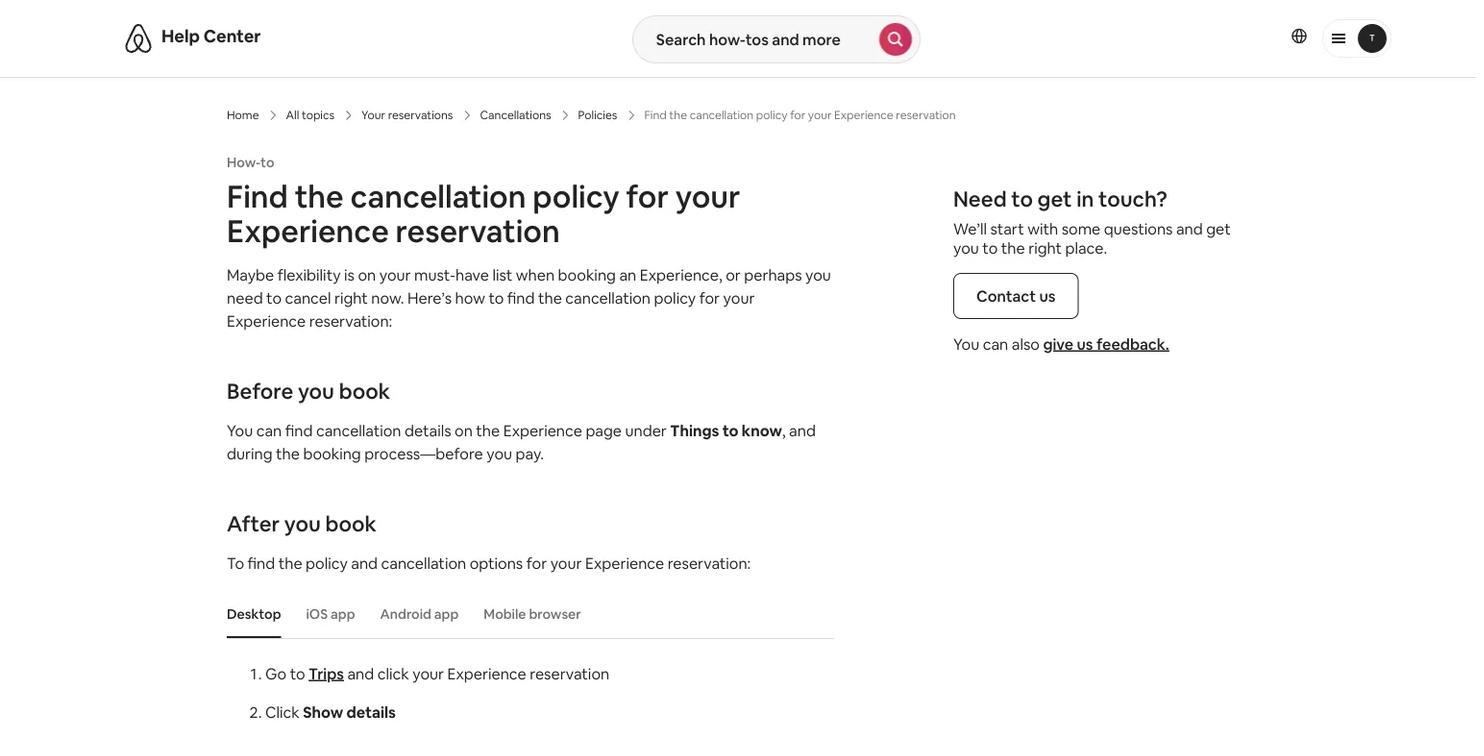 Task type: vqa. For each thing, say whether or not it's contained in the screenshot.
Add at least 5 more photos. to the left
no



Task type: describe. For each thing, give the bounding box(es) containing it.
is
[[344, 265, 355, 284]]

or
[[726, 265, 741, 284]]

to down the need at the right
[[982, 238, 998, 258]]

touch?
[[1098, 185, 1167, 212]]

you for you can find cancellation details on the experience page under things to know
[[227, 420, 253, 440]]

must-
[[414, 265, 456, 284]]

go
[[265, 664, 286, 683]]

feedback.
[[1096, 334, 1169, 354]]

help center
[[161, 25, 261, 48]]

place.
[[1065, 238, 1107, 258]]

to right need
[[266, 288, 282, 308]]

cancellations
[[480, 108, 551, 123]]

show
[[303, 702, 343, 722]]

page
[[586, 420, 622, 440]]

0 horizontal spatial for
[[526, 553, 547, 573]]

click show details
[[265, 702, 396, 722]]

cancellation inside maybe flexibility is on your must-have list when booking an experience, or perhaps you need to cancel right now. here's how to find the cancellation policy for your experience reservation:
[[565, 288, 651, 308]]

home
[[227, 108, 259, 123]]

booking inside maybe flexibility is on your must-have list when booking an experience, or perhaps you need to cancel right now. here's how to find the cancellation policy for your experience reservation:
[[558, 265, 616, 284]]

can for also
[[983, 334, 1008, 354]]

browser
[[529, 605, 581, 623]]

the inside , and during the booking process—before you pay.
[[276, 443, 300, 463]]

how
[[455, 288, 485, 308]]

experience inside maybe flexibility is on your must-have list when booking an experience, or perhaps you need to cancel right now. here's how to find the cancellation policy for your experience reservation:
[[227, 311, 306, 331]]

cancel
[[285, 288, 331, 308]]

all
[[286, 108, 299, 123]]

experience,
[[640, 265, 722, 284]]

ios app button
[[296, 596, 365, 632]]

to up find
[[261, 154, 274, 171]]

know
[[742, 420, 782, 440]]

questions
[[1104, 219, 1173, 238]]

0 horizontal spatial us
[[1039, 286, 1056, 306]]

Search how-tos and more search field
[[633, 16, 879, 62]]

have
[[456, 265, 489, 284]]

to up start
[[1011, 185, 1033, 212]]

under
[[625, 420, 667, 440]]

you right 'before'
[[298, 377, 334, 405]]

you inside need to get in touch? we'll start with some questions and get you to the right place.
[[953, 238, 979, 258]]

your reservations link
[[361, 108, 453, 123]]

before you book
[[227, 377, 390, 405]]

need
[[953, 185, 1007, 212]]

cancellation down before you book
[[316, 420, 401, 440]]

1 vertical spatial us
[[1077, 334, 1093, 354]]

0 vertical spatial get
[[1037, 185, 1072, 212]]

you for you can also give us feedback.
[[953, 334, 979, 354]]

an
[[619, 265, 636, 284]]

your reservations
[[361, 108, 453, 123]]

reservation for policy
[[395, 210, 560, 251]]

some
[[1062, 219, 1101, 238]]

click
[[265, 702, 300, 722]]

the inside find the cancellation policy for your experience reservation
[[295, 176, 344, 216]]

before
[[227, 377, 293, 405]]

,
[[782, 420, 786, 440]]

policies
[[578, 108, 617, 123]]

with
[[1027, 219, 1058, 238]]

and inside , and during the booking process—before you pay.
[[789, 420, 816, 440]]

for inside find the cancellation policy for your experience reservation
[[626, 176, 669, 216]]

the inside need to get in touch? we'll start with some questions and get you to the right place.
[[1001, 238, 1025, 258]]

tab list containing desktop
[[217, 590, 834, 638]]

to left know
[[722, 420, 739, 440]]

your up now.
[[379, 265, 411, 284]]

1 vertical spatial find
[[285, 420, 313, 440]]

topics
[[302, 108, 335, 123]]

book for after you book
[[325, 510, 377, 537]]

cancellation inside find the cancellation policy for your experience reservation
[[350, 176, 526, 216]]

all topics link
[[286, 108, 335, 123]]

perhaps
[[744, 265, 802, 284]]

right inside maybe flexibility is on your must-have list when booking an experience, or perhaps you need to cancel right now. here's how to find the cancellation policy for your experience reservation:
[[334, 288, 368, 308]]

mobile browser button
[[474, 596, 591, 632]]

how-to
[[227, 154, 274, 171]]

android app
[[380, 605, 459, 623]]

1 vertical spatial details
[[346, 702, 396, 722]]

ios
[[306, 605, 328, 623]]

maybe flexibility is on your must-have list when booking an experience, or perhaps you need to cancel right now. here's how to find the cancellation policy for your experience reservation:
[[227, 265, 831, 331]]

1 horizontal spatial details
[[405, 420, 451, 440]]

things
[[670, 420, 719, 440]]

after
[[227, 510, 280, 537]]

and up the ios app "button"
[[351, 553, 378, 573]]

policy for for
[[306, 553, 348, 573]]

ios app
[[306, 605, 355, 623]]

contact us link
[[953, 273, 1079, 319]]

list
[[492, 265, 513, 284]]

also
[[1012, 334, 1040, 354]]

mobile browser
[[484, 605, 581, 623]]

booking inside , and during the booking process—before you pay.
[[303, 443, 361, 463]]

0 horizontal spatial find
[[248, 553, 275, 573]]

you right after
[[284, 510, 321, 537]]

experience inside find the cancellation policy for your experience reservation
[[227, 210, 389, 251]]

when
[[516, 265, 555, 284]]

click
[[377, 664, 409, 683]]

need to get in touch? we'll start with some questions and get you to the right place.
[[953, 185, 1231, 258]]

maybe
[[227, 265, 274, 284]]



Task type: locate. For each thing, give the bounding box(es) containing it.
1 horizontal spatial policy
[[533, 176, 620, 216]]

2 horizontal spatial policy
[[654, 288, 696, 308]]

for inside maybe flexibility is on your must-have list when booking an experience, or perhaps you need to cancel right now. here's how to find the cancellation policy for your experience reservation:
[[699, 288, 720, 308]]

book up the ios app
[[325, 510, 377, 537]]

0 horizontal spatial booking
[[303, 443, 361, 463]]

1 vertical spatial for
[[699, 288, 720, 308]]

0 vertical spatial right
[[1028, 238, 1062, 258]]

for
[[626, 176, 669, 216], [699, 288, 720, 308], [526, 553, 547, 573]]

after you book
[[227, 510, 377, 537]]

0 vertical spatial booking
[[558, 265, 616, 284]]

1 vertical spatial get
[[1206, 219, 1231, 238]]

1 vertical spatial policy
[[654, 288, 696, 308]]

details up process—before
[[405, 420, 451, 440]]

0 vertical spatial you
[[953, 334, 979, 354]]

2 horizontal spatial for
[[699, 288, 720, 308]]

find the cancellation policy for your experience reservation
[[227, 176, 740, 251]]

your
[[675, 176, 740, 216], [379, 265, 411, 284], [723, 288, 755, 308], [550, 553, 582, 573], [412, 664, 444, 683]]

1 horizontal spatial reservation:
[[668, 553, 751, 573]]

process—before
[[364, 443, 483, 463]]

get left in
[[1037, 185, 1072, 212]]

0 horizontal spatial can
[[256, 420, 282, 440]]

1 vertical spatial you
[[227, 420, 253, 440]]

find down before you book
[[285, 420, 313, 440]]

cancellation down an
[[565, 288, 651, 308]]

1 horizontal spatial you
[[953, 334, 979, 354]]

0 vertical spatial can
[[983, 334, 1008, 354]]

give
[[1043, 334, 1073, 354]]

app for android app
[[434, 605, 459, 623]]

go to trips and click your experience reservation
[[265, 664, 609, 683]]

flexibility
[[277, 265, 341, 284]]

get right questions on the right of page
[[1206, 219, 1231, 238]]

0 vertical spatial reservation:
[[309, 311, 392, 331]]

0 horizontal spatial policy
[[306, 553, 348, 573]]

center
[[203, 25, 261, 48]]

policy for reservation
[[533, 176, 620, 216]]

policy down policies link
[[533, 176, 620, 216]]

reservation for and
[[530, 664, 609, 683]]

app for ios app
[[331, 605, 355, 623]]

you can also give us feedback.
[[953, 334, 1169, 354]]

the right during at the bottom of the page
[[276, 443, 300, 463]]

app right ios
[[331, 605, 355, 623]]

app right android
[[434, 605, 459, 623]]

can left also
[[983, 334, 1008, 354]]

you can find cancellation details on the experience page under things to know
[[227, 420, 782, 440]]

booking
[[558, 265, 616, 284], [303, 443, 361, 463]]

cancellations link
[[480, 108, 551, 123]]

can up during at the bottom of the page
[[256, 420, 282, 440]]

tab list
[[217, 590, 834, 638]]

all topics
[[286, 108, 335, 123]]

give us feedback. link
[[1043, 334, 1169, 354]]

you inside maybe flexibility is on your must-have list when booking an experience, or perhaps you need to cancel right now. here's how to find the cancellation policy for your experience reservation:
[[805, 265, 831, 284]]

0 horizontal spatial on
[[358, 265, 376, 284]]

0 vertical spatial find
[[507, 288, 535, 308]]

0 vertical spatial policy
[[533, 176, 620, 216]]

on inside maybe flexibility is on your must-have list when booking an experience, or perhaps you need to cancel right now. here's how to find the cancellation policy for your experience reservation:
[[358, 265, 376, 284]]

2 vertical spatial find
[[248, 553, 275, 573]]

the down the after you book
[[278, 553, 302, 573]]

0 horizontal spatial reservation:
[[309, 311, 392, 331]]

1 vertical spatial on
[[455, 420, 473, 440]]

us right contact
[[1039, 286, 1056, 306]]

you right perhaps
[[805, 265, 831, 284]]

you inside , and during the booking process—before you pay.
[[486, 443, 512, 463]]

options
[[470, 553, 523, 573]]

find
[[507, 288, 535, 308], [285, 420, 313, 440], [248, 553, 275, 573]]

find right the to
[[248, 553, 275, 573]]

and inside need to get in touch? we'll start with some questions and get you to the right place.
[[1176, 219, 1203, 238]]

find
[[227, 176, 288, 216]]

us
[[1039, 286, 1056, 306], [1077, 334, 1093, 354]]

to find the policy and cancellation options for your experience reservation:
[[227, 553, 751, 573]]

contact
[[976, 286, 1036, 306]]

for up an
[[626, 176, 669, 216]]

2 horizontal spatial find
[[507, 288, 535, 308]]

policy down experience,
[[654, 288, 696, 308]]

the left "with"
[[1001, 238, 1025, 258]]

1 vertical spatial reservation:
[[668, 553, 751, 573]]

and left click
[[347, 664, 374, 683]]

2 vertical spatial policy
[[306, 553, 348, 573]]

1 vertical spatial booking
[[303, 443, 361, 463]]

the up process—before
[[476, 420, 500, 440]]

1 horizontal spatial on
[[455, 420, 473, 440]]

right down is
[[334, 288, 368, 308]]

and right ,
[[789, 420, 816, 440]]

help center link
[[161, 25, 261, 48]]

can for find
[[256, 420, 282, 440]]

to down 'list' at left top
[[489, 288, 504, 308]]

, and during the booking process—before you pay.
[[227, 420, 816, 463]]

your up or
[[675, 176, 740, 216]]

cancellation
[[350, 176, 526, 216], [565, 288, 651, 308], [316, 420, 401, 440], [381, 553, 466, 573]]

1 vertical spatial can
[[256, 420, 282, 440]]

us right "give" at right
[[1077, 334, 1093, 354]]

you
[[953, 334, 979, 354], [227, 420, 253, 440]]

your up browser
[[550, 553, 582, 573]]

for down experience,
[[699, 288, 720, 308]]

book
[[339, 377, 390, 405], [325, 510, 377, 537]]

airbnb homepage image
[[123, 23, 154, 54]]

None search field
[[632, 15, 920, 63]]

you left start
[[953, 238, 979, 258]]

home link
[[227, 108, 259, 123]]

reservation down browser
[[530, 664, 609, 683]]

trips link
[[309, 664, 344, 683]]

trips
[[309, 664, 344, 683]]

and right questions on the right of page
[[1176, 219, 1203, 238]]

book up process—before
[[339, 377, 390, 405]]

and
[[1176, 219, 1203, 238], [789, 420, 816, 440], [351, 553, 378, 573], [347, 664, 374, 683]]

book for before you book
[[339, 377, 390, 405]]

app inside "button"
[[331, 605, 355, 623]]

1 horizontal spatial for
[[626, 176, 669, 216]]

find down when
[[507, 288, 535, 308]]

your down or
[[723, 288, 755, 308]]

we'll
[[953, 219, 987, 238]]

0 vertical spatial details
[[405, 420, 451, 440]]

booking down before you book
[[303, 443, 361, 463]]

mobile
[[484, 605, 526, 623]]

reservation
[[395, 210, 560, 251], [530, 664, 609, 683]]

android
[[380, 605, 431, 623]]

get
[[1037, 185, 1072, 212], [1206, 219, 1231, 238]]

1 app from the left
[[331, 605, 355, 623]]

for right options
[[526, 553, 547, 573]]

pay.
[[516, 443, 544, 463]]

find inside maybe flexibility is on your must-have list when booking an experience, or perhaps you need to cancel right now. here's how to find the cancellation policy for your experience reservation:
[[507, 288, 535, 308]]

on up process—before
[[455, 420, 473, 440]]

app inside button
[[434, 605, 459, 623]]

0 vertical spatial for
[[626, 176, 669, 216]]

need
[[227, 288, 263, 308]]

1 horizontal spatial app
[[434, 605, 459, 623]]

your inside find the cancellation policy for your experience reservation
[[675, 176, 740, 216]]

1 horizontal spatial us
[[1077, 334, 1093, 354]]

app
[[331, 605, 355, 623], [434, 605, 459, 623]]

help
[[161, 25, 200, 48]]

right left place.
[[1028, 238, 1062, 258]]

desktop button
[[217, 596, 291, 632]]

0 vertical spatial reservation
[[395, 210, 560, 251]]

cancellation up must- at the left top of the page
[[350, 176, 526, 216]]

right inside need to get in touch? we'll start with some questions and get you to the right place.
[[1028, 238, 1062, 258]]

0 vertical spatial book
[[339, 377, 390, 405]]

you left also
[[953, 334, 979, 354]]

0 horizontal spatial app
[[331, 605, 355, 623]]

0 horizontal spatial you
[[227, 420, 253, 440]]

how-
[[227, 154, 261, 171]]

policy down the after you book
[[306, 553, 348, 573]]

reservation up have on the left top of page
[[395, 210, 560, 251]]

now.
[[371, 288, 404, 308]]

1 horizontal spatial get
[[1206, 219, 1231, 238]]

during
[[227, 443, 272, 463]]

2 vertical spatial for
[[526, 553, 547, 573]]

your
[[361, 108, 385, 123]]

contact us
[[976, 286, 1056, 306]]

policy inside find the cancellation policy for your experience reservation
[[533, 176, 620, 216]]

booking left an
[[558, 265, 616, 284]]

main navigation menu image
[[1358, 24, 1387, 53]]

0 vertical spatial on
[[358, 265, 376, 284]]

1 vertical spatial right
[[334, 288, 368, 308]]

details down click
[[346, 702, 396, 722]]

desktop
[[227, 605, 281, 623]]

1 horizontal spatial can
[[983, 334, 1008, 354]]

cancellation up android app button
[[381, 553, 466, 573]]

here's
[[407, 288, 452, 308]]

the down when
[[538, 288, 562, 308]]

on right is
[[358, 265, 376, 284]]

1 vertical spatial reservation
[[530, 664, 609, 683]]

1 horizontal spatial right
[[1028, 238, 1062, 258]]

start
[[990, 219, 1024, 238]]

0 horizontal spatial right
[[334, 288, 368, 308]]

1 horizontal spatial booking
[[558, 265, 616, 284]]

to
[[261, 154, 274, 171], [1011, 185, 1033, 212], [982, 238, 998, 258], [266, 288, 282, 308], [489, 288, 504, 308], [722, 420, 739, 440], [290, 664, 305, 683]]

to right the go
[[290, 664, 305, 683]]

reservations
[[388, 108, 453, 123]]

details
[[405, 420, 451, 440], [346, 702, 396, 722]]

0 vertical spatial us
[[1039, 286, 1056, 306]]

the inside maybe flexibility is on your must-have list when booking an experience, or perhaps you need to cancel right now. here's how to find the cancellation policy for your experience reservation:
[[538, 288, 562, 308]]

to
[[227, 553, 244, 573]]

reservation: inside maybe flexibility is on your must-have list when booking an experience, or perhaps you need to cancel right now. here's how to find the cancellation policy for your experience reservation:
[[309, 311, 392, 331]]

1 vertical spatial book
[[325, 510, 377, 537]]

reservation:
[[309, 311, 392, 331], [668, 553, 751, 573]]

can
[[983, 334, 1008, 354], [256, 420, 282, 440]]

you
[[953, 238, 979, 258], [805, 265, 831, 284], [298, 377, 334, 405], [486, 443, 512, 463], [284, 510, 321, 537]]

in
[[1076, 185, 1094, 212]]

1 horizontal spatial find
[[285, 420, 313, 440]]

your right click
[[412, 664, 444, 683]]

you up during at the bottom of the page
[[227, 420, 253, 440]]

the right find
[[295, 176, 344, 216]]

reservation inside find the cancellation policy for your experience reservation
[[395, 210, 560, 251]]

the
[[295, 176, 344, 216], [1001, 238, 1025, 258], [538, 288, 562, 308], [476, 420, 500, 440], [276, 443, 300, 463], [278, 553, 302, 573]]

policies link
[[578, 108, 617, 123]]

android app button
[[370, 596, 468, 632]]

on
[[358, 265, 376, 284], [455, 420, 473, 440]]

2 app from the left
[[434, 605, 459, 623]]

0 horizontal spatial get
[[1037, 185, 1072, 212]]

0 horizontal spatial details
[[346, 702, 396, 722]]

you down the you can find cancellation details on the experience page under things to know
[[486, 443, 512, 463]]

policy inside maybe flexibility is on your must-have list when booking an experience, or perhaps you need to cancel right now. here's how to find the cancellation policy for your experience reservation:
[[654, 288, 696, 308]]

policy
[[533, 176, 620, 216], [654, 288, 696, 308], [306, 553, 348, 573]]



